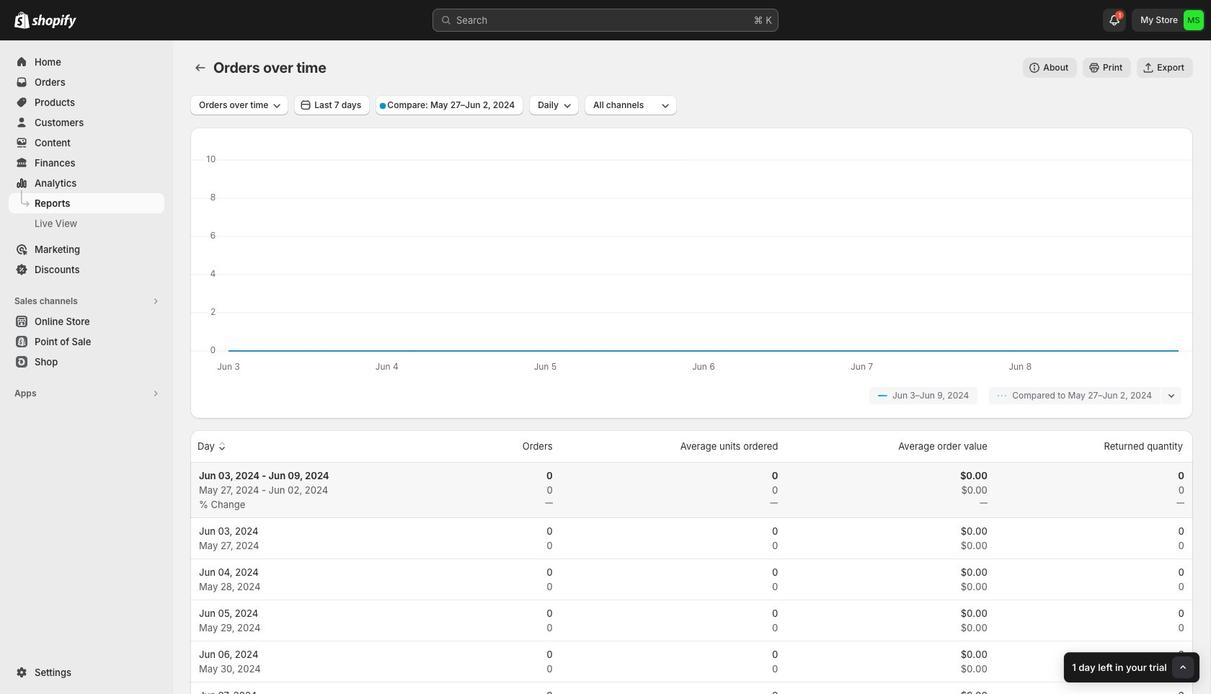 Task type: locate. For each thing, give the bounding box(es) containing it.
my store image
[[1184, 10, 1204, 30]]

shopify image
[[32, 14, 76, 29]]

shopify image
[[14, 12, 30, 29]]



Task type: vqa. For each thing, say whether or not it's contained in the screenshot.
the leftmost Store
no



